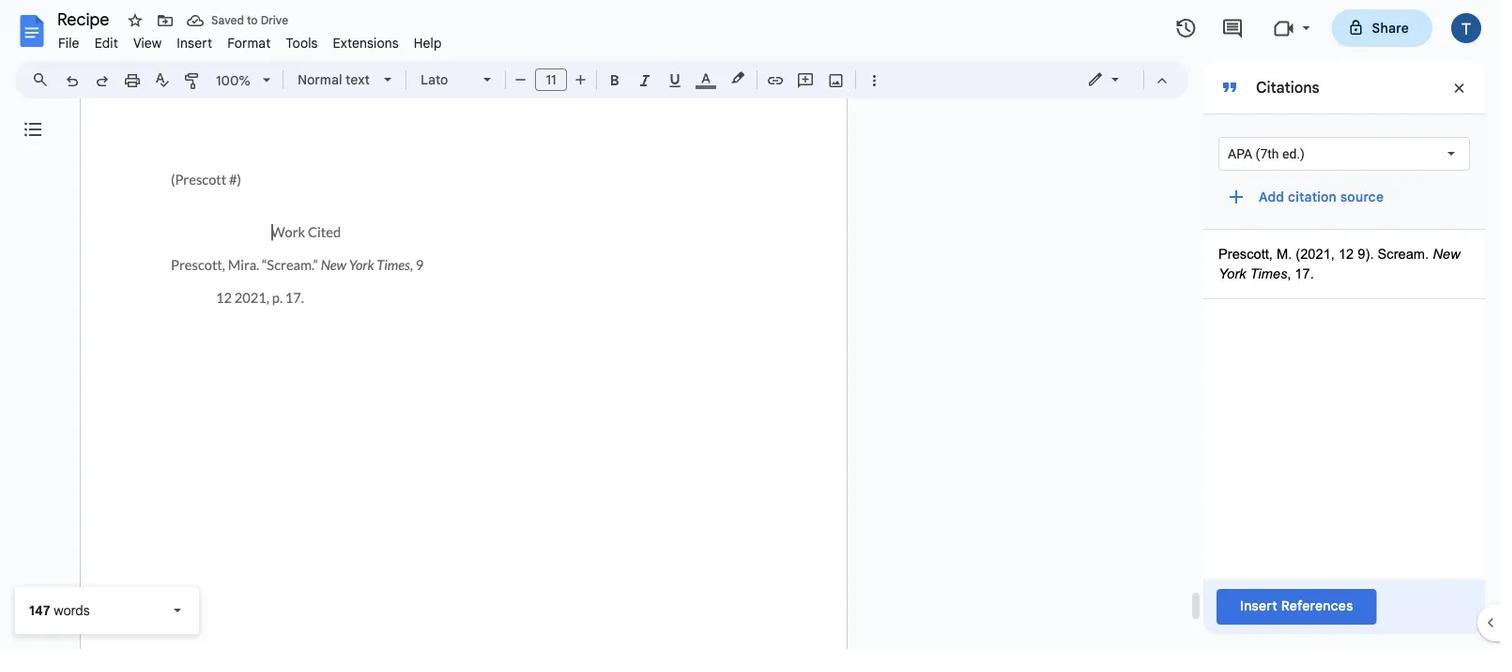 Task type: describe. For each thing, give the bounding box(es) containing it.
normal
[[298, 71, 342, 88]]

insert menu item
[[169, 32, 220, 54]]

add citation source
[[1259, 189, 1384, 206]]

citations application
[[0, 0, 1501, 650]]

mode and view toolbar
[[1073, 61, 1178, 99]]

highlight color image
[[728, 67, 748, 89]]

styles list. normal text selected. option
[[298, 67, 373, 93]]

apa
[[1228, 146, 1253, 162]]

text color image
[[696, 67, 716, 89]]

source
[[1341, 189, 1384, 206]]

9).
[[1358, 247, 1374, 262]]

Zoom field
[[208, 67, 279, 95]]

menu bar inside menu bar banner
[[51, 24, 449, 55]]

Star checkbox
[[122, 8, 148, 34]]

text
[[346, 71, 370, 88]]

Font size text field
[[536, 69, 566, 91]]

ed.)
[[1283, 146, 1305, 162]]

insert image image
[[826, 67, 847, 93]]

insert references button
[[1217, 590, 1377, 625]]

insert for insert
[[177, 35, 212, 51]]

new
[[1433, 247, 1461, 262]]

add
[[1259, 189, 1285, 206]]

, 17.
[[1288, 266, 1314, 281]]

Zoom text field
[[211, 68, 256, 94]]

share
[[1372, 20, 1410, 36]]

help
[[414, 35, 442, 51]]

apa (7th ed.) option
[[1228, 145, 1305, 163]]

references
[[1282, 598, 1354, 615]]

share button
[[1332, 9, 1433, 47]]

12
[[1339, 247, 1354, 262]]

prescott, m. (2021, 12 9). scream.
[[1219, 247, 1433, 262]]

lato
[[421, 71, 448, 88]]

font list. lato selected. option
[[421, 67, 472, 93]]

drive
[[261, 14, 288, 28]]

menu bar banner
[[0, 0, 1501, 650]]

(2021,
[[1296, 247, 1335, 262]]

(7th
[[1256, 146, 1280, 162]]

insert references
[[1240, 598, 1354, 615]]

17.
[[1295, 266, 1314, 281]]

147
[[29, 603, 50, 619]]

saved
[[211, 14, 244, 28]]



Task type: vqa. For each thing, say whether or not it's contained in the screenshot.
the 'Insert image'
yes



Task type: locate. For each thing, give the bounding box(es) containing it.
insert inside menu item
[[177, 35, 212, 51]]

format menu item
[[220, 32, 278, 54]]

new york times
[[1219, 247, 1464, 281]]

file
[[58, 35, 79, 51]]

extensions menu item
[[325, 32, 406, 54]]

extensions
[[333, 35, 399, 51]]

Rename text field
[[51, 8, 120, 30]]

to
[[247, 14, 258, 28]]

times
[[1250, 266, 1288, 281]]

york
[[1219, 266, 1246, 281]]

insert left the references
[[1240, 598, 1278, 615]]

Font size field
[[535, 69, 575, 92]]

prescott,
[[1219, 247, 1273, 262]]

menu bar
[[51, 24, 449, 55]]

Menus field
[[23, 67, 65, 93]]

normal text
[[298, 71, 370, 88]]

add citation source button
[[1219, 180, 1399, 214]]

citations
[[1256, 78, 1320, 97]]

insert for insert references
[[1240, 598, 1278, 615]]

1 horizontal spatial insert
[[1240, 598, 1278, 615]]

edit
[[95, 35, 118, 51]]

tools menu item
[[278, 32, 325, 54]]

insert down saved
[[177, 35, 212, 51]]

scream.
[[1378, 247, 1429, 262]]

format
[[227, 35, 271, 51]]

,
[[1288, 266, 1291, 281]]

1 vertical spatial insert
[[1240, 598, 1278, 615]]

citation
[[1288, 189, 1337, 206]]

147 words
[[29, 603, 90, 619]]

main toolbar
[[55, 0, 889, 389]]

saved to drive
[[211, 14, 288, 28]]

m.
[[1277, 247, 1292, 262]]

edit menu item
[[87, 32, 126, 54]]

view
[[133, 35, 162, 51]]

saved to drive button
[[182, 8, 293, 34]]

help menu item
[[406, 32, 449, 54]]

file menu item
[[51, 32, 87, 54]]

0 vertical spatial insert
[[177, 35, 212, 51]]

insert inside "button"
[[1240, 598, 1278, 615]]

insert
[[177, 35, 212, 51], [1240, 598, 1278, 615]]

0 horizontal spatial insert
[[177, 35, 212, 51]]

menu bar containing file
[[51, 24, 449, 55]]

tools
[[286, 35, 318, 51]]

words
[[54, 603, 90, 619]]

view menu item
[[126, 32, 169, 54]]

apa (7th ed.)
[[1228, 146, 1305, 162]]



